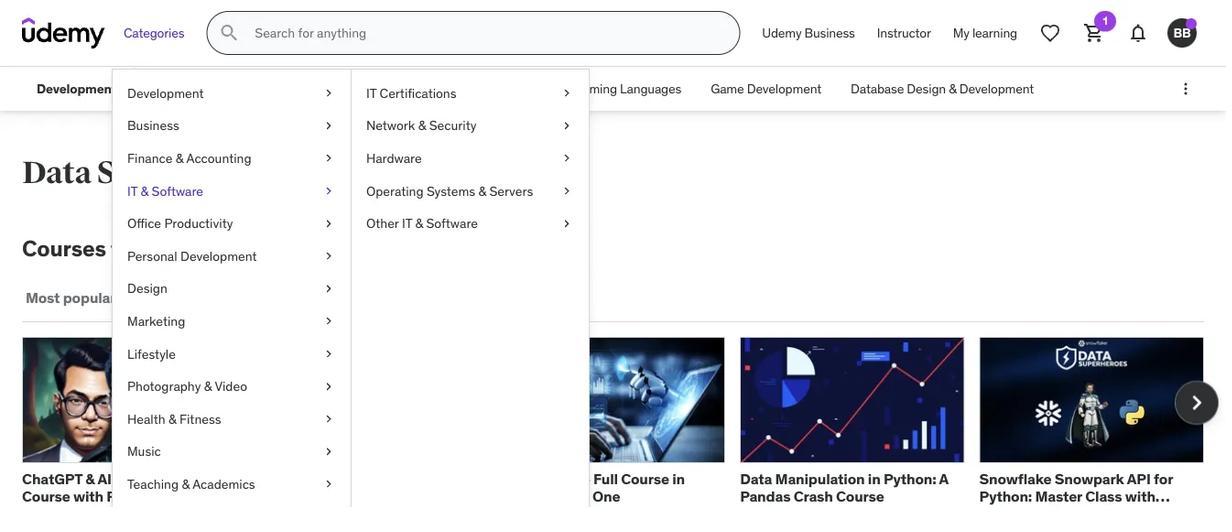 Task type: vqa. For each thing, say whether or not it's contained in the screenshot.
Other It & Software link
yes



Task type: locate. For each thing, give the bounding box(es) containing it.
xsmall image for photography & video
[[321, 378, 336, 396]]

software
[[152, 183, 203, 199], [426, 215, 478, 232]]

wishlist image
[[1040, 22, 1062, 44]]

snowflake snowpark api for python: master class with project link
[[980, 470, 1173, 508]]

development down the udemy image
[[37, 80, 116, 97]]

business link
[[113, 110, 351, 142]]

development link
[[22, 67, 131, 111], [113, 77, 351, 110]]

courses up most popular
[[22, 234, 106, 262]]

xsmall image for design
[[321, 280, 336, 298]]

0 vertical spatial it
[[366, 85, 377, 101]]

xsmall image for it certifications
[[560, 84, 574, 102]]

science up "office"
[[97, 154, 205, 192]]

xsmall image
[[321, 84, 336, 102], [321, 117, 336, 135], [560, 117, 574, 135], [321, 182, 336, 200], [321, 215, 336, 233], [321, 280, 336, 298], [321, 378, 336, 396], [321, 410, 336, 428], [321, 443, 336, 461], [321, 475, 336, 493]]

xsmall image inside development link
[[321, 84, 336, 102]]

operating systems & servers
[[366, 183, 533, 199]]

xsmall image inside marketing link
[[321, 312, 336, 330]]

1 horizontal spatial courses
[[210, 154, 327, 192]]

next image
[[1182, 388, 1212, 418]]

courses to get you started
[[22, 234, 293, 262]]

in inside the data manipulation in python: a pandas crash course
[[868, 470, 881, 488]]

development down 'learning'
[[960, 80, 1034, 97]]

programming languages link
[[527, 67, 696, 111]]

& left ai
[[85, 470, 95, 488]]

with inside 'snowflake snowpark api for python: master class with project'
[[1126, 487, 1156, 506]]

data science courses
[[22, 154, 327, 192]]

course
[[621, 470, 669, 488], [22, 487, 70, 506], [836, 487, 885, 506]]

development
[[37, 80, 116, 97], [190, 80, 265, 97], [437, 80, 512, 97], [747, 80, 822, 97], [960, 80, 1034, 97], [127, 85, 204, 101], [180, 248, 257, 264]]

data inside data science full course in python: all in one
[[501, 470, 533, 488]]

xsmall image inside teaching & academics link
[[321, 475, 336, 493]]

xsmall image inside office productivity link
[[321, 215, 336, 233]]

courses down business link
[[210, 154, 327, 192]]

design down personal
[[127, 280, 167, 297]]

1 vertical spatial business
[[127, 117, 179, 134]]

xsmall image for development
[[321, 84, 336, 102]]

science for data science courses
[[97, 154, 205, 192]]

& left the security
[[418, 117, 426, 134]]

science left the full
[[536, 470, 590, 488]]

data for data science
[[294, 80, 321, 97]]

data manipulation in python: a pandas crash course
[[740, 470, 949, 506]]

finance & accounting link
[[113, 142, 351, 175]]

it for it certifications
[[366, 85, 377, 101]]

prompt
[[107, 487, 158, 506]]

xsmall image inside health & fitness link
[[321, 410, 336, 428]]

data inside the data manipulation in python: a pandas crash course
[[740, 470, 772, 488]]

most
[[26, 289, 60, 307]]

with right class
[[1126, 487, 1156, 506]]

it for it & software
[[127, 183, 138, 199]]

1 vertical spatial science
[[97, 154, 205, 192]]

fitness
[[179, 411, 221, 427]]

0 vertical spatial software
[[152, 183, 203, 199]]

data science
[[294, 80, 368, 97]]

data
[[294, 80, 321, 97], [22, 154, 91, 192], [501, 470, 533, 488], [740, 470, 772, 488]]

business
[[805, 24, 855, 41], [127, 117, 179, 134]]

photography
[[127, 378, 201, 395]]

marketing link
[[113, 305, 351, 338]]

it up "office"
[[127, 183, 138, 199]]

software down systems
[[426, 215, 478, 232]]

programming languages
[[541, 80, 682, 97]]

python: inside the data manipulation in python: a pandas crash course
[[884, 470, 937, 488]]

data for data manipulation in python: a pandas crash course
[[740, 470, 772, 488]]

2 horizontal spatial python:
[[980, 487, 1032, 506]]

master
[[1036, 487, 1082, 506]]

a
[[939, 470, 949, 488]]

xsmall image inside other it & software link
[[560, 215, 574, 233]]

full
[[594, 470, 618, 488]]

& down my
[[949, 80, 957, 97]]

it up the network
[[366, 85, 377, 101]]

1 vertical spatial courses
[[22, 234, 106, 262]]

xsmall image for operating systems & servers
[[560, 182, 574, 200]]

0 horizontal spatial courses
[[22, 234, 106, 262]]

0 horizontal spatial with
[[73, 487, 104, 506]]

science inside data science full course in python: all in one
[[536, 470, 590, 488]]

science up the network
[[323, 80, 368, 97]]

submit search image
[[218, 22, 240, 44]]

xsmall image for hardware
[[560, 149, 574, 167]]

2 vertical spatial science
[[536, 470, 590, 488]]

xsmall image inside music link
[[321, 443, 336, 461]]

manipulation
[[775, 470, 865, 488]]

web development
[[162, 80, 265, 97]]

courses
[[210, 154, 327, 192], [22, 234, 106, 262]]

accounting
[[186, 150, 251, 166]]

& left the servers
[[479, 183, 487, 199]]

1 horizontal spatial course
[[621, 470, 669, 488]]

personal development link
[[113, 240, 351, 273]]

categories
[[124, 24, 184, 41]]

business up finance
[[127, 117, 179, 134]]

development link down the udemy image
[[22, 67, 131, 111]]

2 horizontal spatial course
[[836, 487, 885, 506]]

music
[[127, 443, 161, 460]]

& for health & fitness
[[168, 411, 176, 427]]

& inside chatgpt & ai voice cloning course with prompt engineering
[[85, 470, 95, 488]]

xsmall image for marketing
[[321, 312, 336, 330]]

xsmall image inside it certifications link
[[560, 84, 574, 102]]

it right other
[[402, 215, 412, 232]]

design
[[907, 80, 946, 97], [127, 280, 167, 297]]

new
[[138, 289, 168, 307]]

1 vertical spatial software
[[426, 215, 478, 232]]

1 horizontal spatial software
[[426, 215, 478, 232]]

& for chatgpt & ai voice cloning course with prompt engineering
[[85, 470, 95, 488]]

& up "office"
[[141, 183, 149, 199]]

certifications
[[380, 85, 457, 101]]

0 horizontal spatial software
[[152, 183, 203, 199]]

0 horizontal spatial in
[[577, 487, 590, 506]]

&
[[949, 80, 957, 97], [418, 117, 426, 134], [176, 150, 184, 166], [141, 183, 149, 199], [479, 183, 487, 199], [415, 215, 423, 232], [204, 378, 212, 395], [168, 411, 176, 427], [85, 470, 95, 488], [182, 476, 190, 492]]

in right manipulation
[[868, 470, 881, 488]]

health & fitness link
[[113, 403, 351, 436]]

course right the full
[[621, 470, 669, 488]]

2 horizontal spatial in
[[868, 470, 881, 488]]

0 horizontal spatial course
[[22, 487, 70, 506]]

with inside chatgpt & ai voice cloning course with prompt engineering
[[73, 487, 104, 506]]

development down office productivity link on the top
[[180, 248, 257, 264]]

languages
[[620, 80, 682, 97]]

science
[[323, 80, 368, 97], [97, 154, 205, 192], [536, 470, 590, 488]]

mobile development
[[397, 80, 512, 97]]

1 vertical spatial it
[[127, 183, 138, 199]]

you have alerts image
[[1186, 18, 1197, 29]]

1 with from the left
[[73, 487, 104, 506]]

xsmall image inside lifestyle link
[[321, 345, 336, 363]]

snowflake snowpark api for python: master class with project
[[980, 470, 1173, 508]]

security
[[429, 117, 477, 134]]

xsmall image inside it & software link
[[321, 182, 336, 200]]

development down categories dropdown button
[[127, 85, 204, 101]]

finance
[[127, 150, 173, 166]]

1 horizontal spatial python:
[[884, 470, 937, 488]]

other it & software
[[366, 215, 478, 232]]

0 horizontal spatial python:
[[501, 487, 554, 506]]

& for teaching & academics
[[182, 476, 190, 492]]

in right the full
[[672, 470, 685, 488]]

1 horizontal spatial science
[[323, 80, 368, 97]]

python:
[[884, 470, 937, 488], [501, 487, 554, 506], [980, 487, 1032, 506]]

instructor link
[[866, 11, 942, 55]]

pandas
[[740, 487, 791, 506]]

0 horizontal spatial science
[[97, 154, 205, 192]]

xsmall image for network & security
[[560, 117, 574, 135]]

xsmall image
[[560, 84, 574, 102], [321, 149, 336, 167], [560, 149, 574, 167], [560, 182, 574, 200], [560, 215, 574, 233], [321, 247, 336, 265], [321, 312, 336, 330], [321, 345, 336, 363]]

python: left "a"
[[884, 470, 937, 488]]

1 horizontal spatial business
[[805, 24, 855, 41]]

music link
[[113, 436, 351, 468]]

personal
[[127, 248, 177, 264]]

1 horizontal spatial with
[[1126, 487, 1156, 506]]

& right health
[[168, 411, 176, 427]]

0 horizontal spatial it
[[127, 183, 138, 199]]

instructor
[[877, 24, 931, 41]]

1 vertical spatial design
[[127, 280, 167, 297]]

0 vertical spatial business
[[805, 24, 855, 41]]

2 horizontal spatial it
[[402, 215, 412, 232]]

xsmall image inside 'operating systems & servers' link
[[560, 182, 574, 200]]

photography & video link
[[113, 370, 351, 403]]

1
[[1103, 14, 1108, 28]]

software up office productivity
[[152, 183, 203, 199]]

in
[[672, 470, 685, 488], [868, 470, 881, 488], [577, 487, 590, 506]]

game development link
[[696, 67, 836, 111]]

design right the database
[[907, 80, 946, 97]]

python: left the master
[[980, 487, 1032, 506]]

& right other
[[415, 215, 423, 232]]

xsmall image inside the finance & accounting link
[[321, 149, 336, 167]]

data for data science courses
[[22, 154, 91, 192]]

& right finance
[[176, 150, 184, 166]]

udemy
[[762, 24, 802, 41]]

course inside the data manipulation in python: a pandas crash course
[[836, 487, 885, 506]]

data for data science full course in python: all in one
[[501, 470, 533, 488]]

mobile
[[397, 80, 434, 97]]

xsmall image inside photography & video link
[[321, 378, 336, 396]]

course inside data science full course in python: all in one
[[621, 470, 669, 488]]

development up business link
[[190, 80, 265, 97]]

python: inside data science full course in python: all in one
[[501, 487, 554, 506]]

xsmall image for office productivity
[[321, 215, 336, 233]]

web
[[162, 80, 187, 97]]

xsmall image for personal development
[[321, 247, 336, 265]]

python: inside 'snowflake snowpark api for python: master class with project'
[[980, 487, 1032, 506]]

development down udemy
[[747, 80, 822, 97]]

xsmall image inside business link
[[321, 117, 336, 135]]

0 horizontal spatial design
[[127, 280, 167, 297]]

xsmall image inside network & security link
[[560, 117, 574, 135]]

xsmall image for music
[[321, 443, 336, 461]]

health & fitness
[[127, 411, 221, 427]]

with left "prompt"
[[73, 487, 104, 506]]

business right udemy
[[805, 24, 855, 41]]

course left ai
[[22, 487, 70, 506]]

1 horizontal spatial it
[[366, 85, 377, 101]]

xsmall image for lifestyle
[[321, 345, 336, 363]]

my learning
[[953, 24, 1018, 41]]

chatgpt & ai voice cloning course with prompt engineering link
[[22, 470, 244, 506]]

xsmall image inside hardware link
[[560, 149, 574, 167]]

& right the teaching
[[182, 476, 190, 492]]

ai
[[98, 470, 112, 488]]

in right all
[[577, 487, 590, 506]]

data science full course in python: all in one link
[[501, 470, 685, 506]]

xsmall image inside design link
[[321, 280, 336, 298]]

python: left all
[[501, 487, 554, 506]]

2 horizontal spatial science
[[536, 470, 590, 488]]

0 vertical spatial design
[[907, 80, 946, 97]]

& left video
[[204, 378, 212, 395]]

0 vertical spatial science
[[323, 80, 368, 97]]

class
[[1086, 487, 1122, 506]]

2 with from the left
[[1126, 487, 1156, 506]]

xsmall image inside personal development link
[[321, 247, 336, 265]]

course right crash
[[836, 487, 885, 506]]



Task type: describe. For each thing, give the bounding box(es) containing it.
cloning
[[155, 470, 207, 488]]

it certifications
[[366, 85, 457, 101]]

more subcategory menu links image
[[1177, 80, 1195, 98]]

& for it & software
[[141, 183, 149, 199]]

health
[[127, 411, 165, 427]]

it certifications link
[[352, 77, 589, 110]]

& for finance & accounting
[[176, 150, 184, 166]]

xsmall image for health & fitness
[[321, 410, 336, 428]]

all
[[556, 487, 574, 506]]

finance & accounting
[[127, 150, 251, 166]]

snowpark
[[1055, 470, 1125, 488]]

chatgpt
[[22, 470, 82, 488]]

photography & video
[[127, 378, 247, 395]]

hardware
[[366, 150, 422, 166]]

bb
[[1174, 24, 1191, 41]]

to
[[111, 234, 132, 262]]

most popular
[[26, 289, 116, 307]]

other it & software link
[[352, 207, 589, 240]]

science for data science full course in python: all in one
[[536, 470, 590, 488]]

0 horizontal spatial business
[[127, 117, 179, 134]]

data manipulation in python: a pandas crash course link
[[740, 470, 949, 506]]

lifestyle
[[127, 346, 176, 362]]

voice
[[114, 470, 151, 488]]

network
[[366, 117, 415, 134]]

xsmall image for finance & accounting
[[321, 149, 336, 167]]

personal development
[[127, 248, 257, 264]]

programming
[[541, 80, 617, 97]]

game
[[711, 80, 744, 97]]

you
[[176, 234, 213, 262]]

api
[[1127, 470, 1151, 488]]

notifications image
[[1128, 22, 1150, 44]]

project
[[980, 505, 1029, 508]]

servers
[[490, 183, 533, 199]]

teaching
[[127, 476, 179, 492]]

database design & development link
[[836, 67, 1049, 111]]

started
[[218, 234, 293, 262]]

xsmall image for teaching & academics
[[321, 475, 336, 493]]

engineering
[[161, 487, 244, 506]]

network & security link
[[352, 110, 589, 142]]

& for photography & video
[[204, 378, 212, 395]]

bb link
[[1161, 11, 1204, 55]]

it & software link
[[113, 175, 351, 207]]

shopping cart with 1 item image
[[1084, 22, 1106, 44]]

office productivity
[[127, 215, 233, 232]]

0 vertical spatial courses
[[210, 154, 327, 192]]

chatgpt & ai voice cloning course with prompt engineering
[[22, 470, 244, 506]]

new button
[[134, 276, 172, 320]]

& for network & security
[[418, 117, 426, 134]]

udemy image
[[22, 17, 105, 49]]

development up network & security link
[[437, 80, 512, 97]]

2 vertical spatial it
[[402, 215, 412, 232]]

other
[[366, 215, 399, 232]]

operating
[[366, 183, 424, 199]]

game development
[[711, 80, 822, 97]]

my learning link
[[942, 11, 1029, 55]]

it & software
[[127, 183, 203, 199]]

arrow pointing to subcategory menu links image
[[131, 67, 148, 111]]

lifestyle link
[[113, 338, 351, 370]]

carousel element
[[22, 337, 1219, 508]]

systems
[[427, 183, 476, 199]]

marketing
[[127, 313, 185, 329]]

data science full course in python: all in one
[[501, 470, 685, 506]]

xsmall image for it & software
[[321, 182, 336, 200]]

my
[[953, 24, 970, 41]]

categories button
[[113, 11, 195, 55]]

get
[[137, 234, 172, 262]]

udemy business link
[[751, 11, 866, 55]]

teaching & academics
[[127, 476, 255, 492]]

productivity
[[164, 215, 233, 232]]

popular
[[63, 289, 116, 307]]

mobile development link
[[382, 67, 527, 111]]

hardware link
[[352, 142, 589, 175]]

web development link
[[148, 67, 279, 111]]

office
[[127, 215, 161, 232]]

office productivity link
[[113, 207, 351, 240]]

science for data science
[[323, 80, 368, 97]]

1 horizontal spatial in
[[672, 470, 685, 488]]

snowflake
[[980, 470, 1052, 488]]

course inside chatgpt & ai voice cloning course with prompt engineering
[[22, 487, 70, 506]]

1 link
[[1073, 11, 1117, 55]]

academics
[[192, 476, 255, 492]]

video
[[215, 378, 247, 395]]

for
[[1154, 470, 1173, 488]]

one
[[593, 487, 621, 506]]

design link
[[113, 273, 351, 305]]

development link down submit search 'icon'
[[113, 77, 351, 110]]

xsmall image for other it & software
[[560, 215, 574, 233]]

Search for anything text field
[[251, 17, 717, 49]]

data science link
[[279, 67, 382, 111]]

database design & development
[[851, 80, 1034, 97]]

most popular button
[[22, 276, 119, 320]]

1 horizontal spatial design
[[907, 80, 946, 97]]

xsmall image for business
[[321, 117, 336, 135]]



